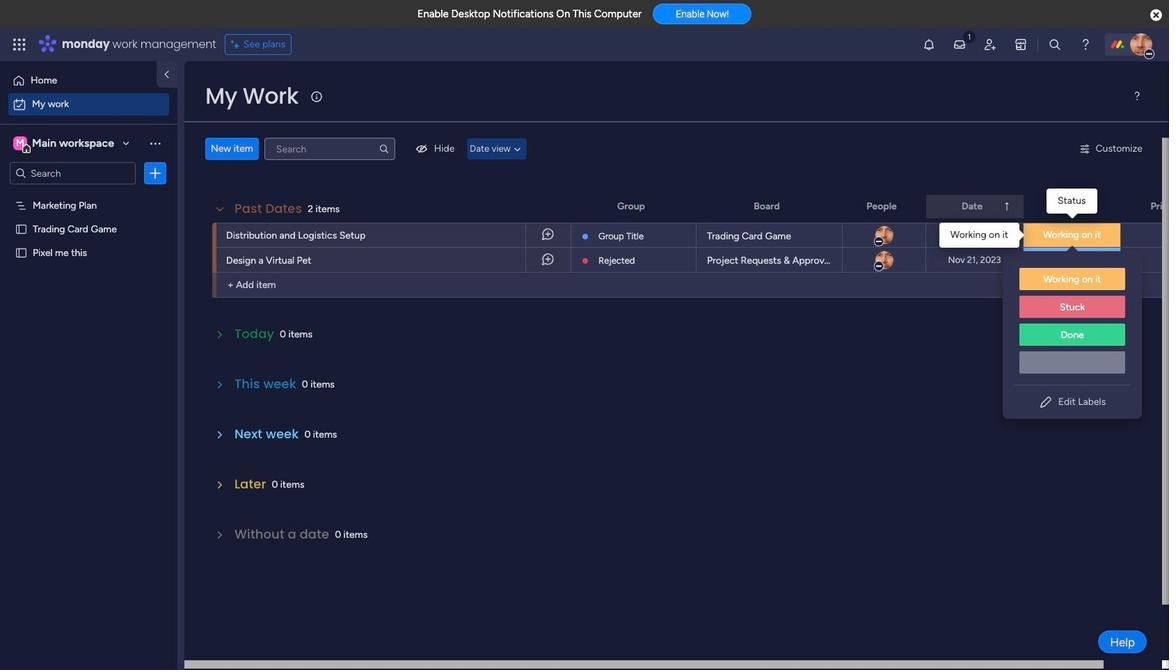 Task type: vqa. For each thing, say whether or not it's contained in the screenshot.
List Box to the right
yes



Task type: describe. For each thing, give the bounding box(es) containing it.
options image
[[148, 166, 162, 180]]

monday marketplace image
[[1015, 38, 1029, 52]]

invite members image
[[984, 38, 998, 52]]

james peterson image
[[1131, 33, 1153, 56]]

Filter dashboard by text search field
[[264, 138, 395, 160]]

workspace options image
[[148, 136, 162, 150]]

2 james peterson image from the top
[[874, 250, 895, 271]]

select product image
[[13, 38, 26, 52]]

0 horizontal spatial list box
[[0, 190, 178, 452]]

1 image
[[964, 29, 976, 44]]



Task type: locate. For each thing, give the bounding box(es) containing it.
1 james peterson image from the top
[[874, 225, 895, 246]]

dapulse close image
[[1151, 8, 1163, 22]]

Search in workspace field
[[29, 165, 116, 181]]

option
[[8, 70, 148, 92], [8, 93, 169, 116], [0, 193, 178, 195], [1020, 268, 1126, 292], [1020, 296, 1126, 320], [1020, 324, 1126, 348], [1020, 352, 1126, 374]]

sort image
[[1002, 201, 1013, 212]]

public board image
[[15, 246, 28, 259]]

0 vertical spatial james peterson image
[[874, 225, 895, 246]]

update feed image
[[953, 38, 967, 52]]

notifications image
[[923, 38, 937, 52]]

edit labels image
[[1040, 396, 1054, 409]]

workspace selection element
[[13, 135, 116, 153]]

help image
[[1079, 38, 1093, 52]]

column header
[[927, 195, 1024, 219]]

james peterson image
[[874, 225, 895, 246], [874, 250, 895, 271]]

search everything image
[[1049, 38, 1063, 52]]

see plans image
[[231, 37, 244, 52]]

workspace image
[[13, 136, 27, 151]]

1 horizontal spatial list box
[[1004, 257, 1143, 385]]

public board image
[[15, 222, 28, 235]]

search image
[[379, 143, 390, 155]]

menu image
[[1132, 91, 1144, 102]]

list box
[[0, 190, 178, 452], [1004, 257, 1143, 385]]

1 vertical spatial james peterson image
[[874, 250, 895, 271]]

None search field
[[264, 138, 395, 160]]



